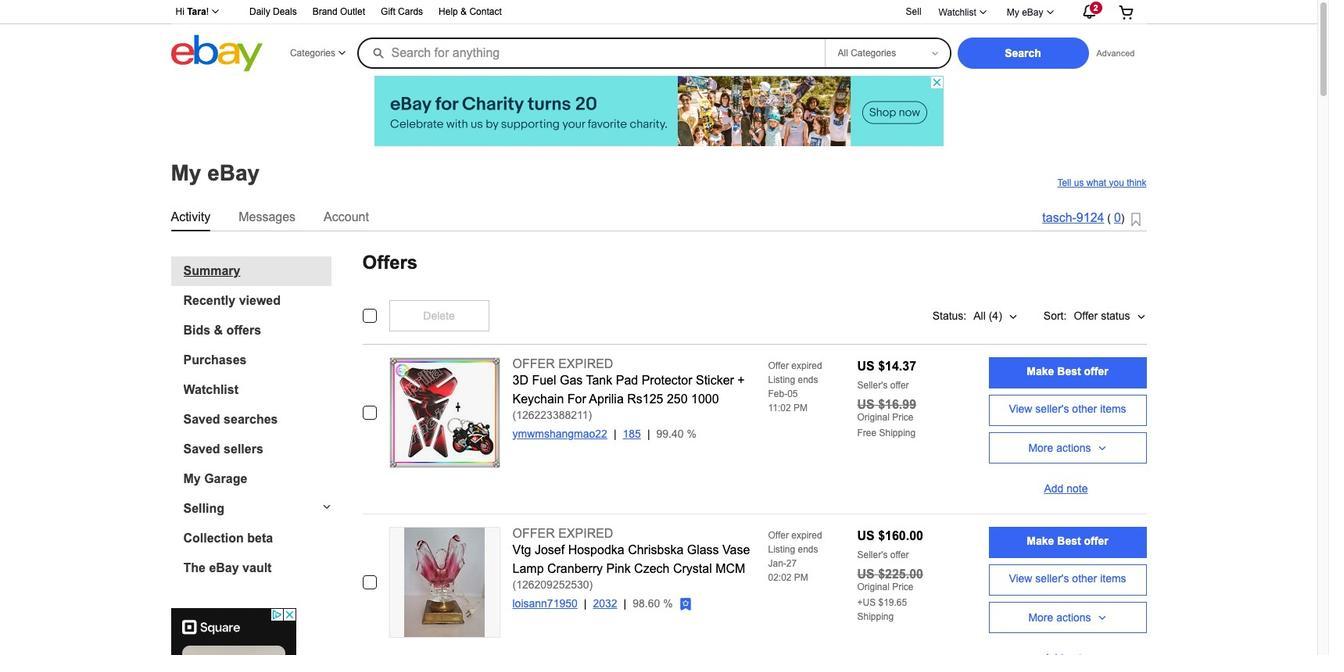 Task type: locate. For each thing, give the bounding box(es) containing it.
0 horizontal spatial watchlist link
[[183, 383, 331, 397]]

expired inside offer expired listing ends jan-27 02:02 pm
[[792, 530, 822, 541]]

your shopping cart image
[[1118, 4, 1136, 20]]

2 vertical spatial ebay
[[209, 561, 239, 574]]

1 vertical spatial make best offer
[[1027, 535, 1109, 547]]

crystal
[[673, 562, 712, 575]]

1 vertical spatial expired
[[558, 527, 613, 540]]

price
[[892, 412, 914, 423], [892, 581, 914, 592]]

gas
[[560, 373, 583, 387]]

watchlist inside the my ebay main content
[[183, 383, 239, 396]]

expired inside offer expired vtg josef hospodka chrisbska glass vase lamp cranberry pink czech crystal mcm ( 126209252530 )
[[558, 527, 613, 540]]

pm inside offer expired listing ends jan-27 02:02 pm
[[794, 572, 808, 583]]

listing for vtg josef hospodka chrisbska glass vase lamp cranberry pink czech crystal mcm
[[768, 544, 795, 555]]

1 vertical spatial items
[[1100, 572, 1127, 585]]

make best offer down sort: at right
[[1027, 365, 1109, 378]]

ebay up "messages"
[[207, 161, 260, 185]]

offer expired listing ends feb-05 11:02 pm
[[768, 360, 822, 413]]

2 saved from the top
[[183, 442, 220, 455]]

1 make best offer link from the top
[[989, 357, 1147, 388]]

offer for us $160.00
[[768, 530, 789, 541]]

1 vertical spatial watchlist
[[183, 383, 239, 396]]

other
[[1072, 403, 1097, 415], [1072, 572, 1097, 585]]

1 view seller's other items link from the top
[[989, 395, 1147, 426]]

0 vertical spatial seller's
[[1036, 403, 1069, 415]]

offer up fuel
[[513, 357, 555, 370]]

0 vertical spatial ebay
[[1022, 7, 1044, 18]]

1 horizontal spatial &
[[461, 6, 467, 17]]

ebay right the
[[209, 561, 239, 574]]

3d fuel gas tank pad protector sticker + keychain for aprilia rs125 250 1000 image
[[390, 358, 499, 467]]

make down sort: at right
[[1027, 365, 1054, 378]]

sort: offer status
[[1044, 309, 1130, 322]]

my ebay up activity
[[171, 161, 260, 185]]

us left $160.00
[[857, 529, 875, 542]]

listing up feb- at the right of page
[[768, 374, 795, 385]]

2 view seller's other items from the top
[[1009, 572, 1127, 585]]

0 horizontal spatial &
[[214, 323, 223, 337]]

expired up tank
[[558, 357, 613, 370]]

best down add note
[[1057, 535, 1081, 547]]

0 vertical spatial more actions button
[[989, 432, 1147, 463]]

offers
[[226, 323, 261, 337]]

collection beta
[[183, 531, 273, 545]]

expired up "hospodka"
[[558, 527, 613, 540]]

2 more actions button from the top
[[989, 602, 1147, 633]]

!
[[206, 6, 209, 17]]

1 original from the top
[[857, 412, 890, 423]]

0 vertical spatial )
[[1121, 212, 1125, 225]]

0 vertical spatial price
[[892, 412, 914, 423]]

price down $225.00
[[892, 581, 914, 592]]

0 vertical spatial make best offer link
[[989, 357, 1147, 388]]

more actions for us $225.00
[[1029, 611, 1091, 624]]

2 button
[[1065, 1, 1106, 23]]

best for $14.37
[[1057, 365, 1081, 378]]

pm down 27
[[794, 572, 808, 583]]

expired inside offer expired listing ends feb-05 11:02 pm
[[792, 360, 822, 371]]

price inside us $14.37 seller's offer us $16.99 original price free shipping
[[892, 412, 914, 423]]

0 vertical spatial offer
[[513, 357, 555, 370]]

1 vertical spatial offer
[[768, 360, 789, 371]]

offer down sort: offer status
[[1084, 365, 1109, 378]]

2 make from the top
[[1027, 535, 1054, 547]]

us up free
[[857, 398, 875, 411]]

1 vertical spatial offer
[[513, 527, 555, 540]]

126209252530
[[516, 578, 589, 591]]

offer inside offer expired vtg josef hospodka chrisbska glass vase lamp cranberry pink czech crystal mcm ( 126209252530 )
[[513, 527, 555, 540]]

price for $16.99
[[892, 412, 914, 423]]

bids & offers
[[183, 323, 261, 337]]

hospodka
[[568, 543, 625, 556]]

gift cards link
[[381, 4, 423, 21]]

1 vertical spatial shipping
[[857, 611, 894, 622]]

ebay inside my ebay link
[[1022, 7, 1044, 18]]

2 original from the top
[[857, 581, 890, 592]]

1 items from the top
[[1100, 403, 1127, 415]]

1 make from the top
[[1027, 365, 1054, 378]]

items
[[1100, 403, 1127, 415], [1100, 572, 1127, 585]]

vault
[[242, 561, 272, 574]]

offer for josef
[[513, 527, 555, 540]]

0 vertical spatial watchlist
[[939, 7, 977, 18]]

0 vertical spatial actions
[[1057, 441, 1091, 454]]

0 vertical spatial ends
[[798, 374, 818, 385]]

1 expired from the top
[[558, 357, 613, 370]]

1 vertical spatial )
[[588, 409, 592, 421]]

add note button
[[989, 470, 1147, 501]]

2 other from the top
[[1072, 572, 1097, 585]]

2 seller's from the top
[[857, 549, 888, 560]]

add note
[[1044, 483, 1088, 495]]

0 vertical spatial my ebay
[[1007, 7, 1044, 18]]

my
[[1007, 7, 1020, 18], [171, 161, 201, 185], [183, 472, 201, 485]]

ebay for my ebay link in the right top of the page
[[1022, 7, 1044, 18]]

original inside us $14.37 seller's offer us $16.99 original price free shipping
[[857, 412, 890, 423]]

0 vertical spatial advertisement region
[[374, 76, 943, 146]]

make best offer link down add note
[[989, 527, 1147, 558]]

1 vertical spatial original
[[857, 581, 890, 592]]

1 more actions button from the top
[[989, 432, 1147, 463]]

0 vertical spatial other
[[1072, 403, 1097, 415]]

saved up my garage
[[183, 442, 220, 455]]

1 expired from the top
[[792, 360, 822, 371]]

0 vertical spatial make
[[1027, 365, 1054, 378]]

1 view seller's other items from the top
[[1009, 403, 1127, 415]]

2 us from the top
[[857, 398, 875, 411]]

1 horizontal spatial watchlist link
[[930, 3, 994, 22]]

1 vertical spatial advertisement region
[[171, 608, 296, 655]]

my up activity
[[171, 161, 201, 185]]

expired up 05
[[792, 360, 822, 371]]

cranberry
[[547, 562, 603, 575]]

1000
[[691, 392, 719, 405]]

1 vertical spatial seller's
[[857, 549, 888, 560]]

offer
[[513, 357, 555, 370], [513, 527, 555, 540]]

offer down $14.37 at the right of the page
[[891, 380, 909, 391]]

185
[[623, 427, 641, 440]]

0 vertical spatial watchlist link
[[930, 3, 994, 22]]

& inside the my ebay main content
[[214, 323, 223, 337]]

offer up vtg
[[513, 527, 555, 540]]

ends inside offer expired listing ends jan-27 02:02 pm
[[798, 544, 818, 555]]

ends
[[798, 374, 818, 385], [798, 544, 818, 555]]

offer
[[1074, 309, 1098, 322], [768, 360, 789, 371], [768, 530, 789, 541]]

offer up the jan-
[[768, 530, 789, 541]]

my ebay
[[1007, 7, 1044, 18], [171, 161, 260, 185]]

1 vertical spatial watchlist link
[[183, 383, 331, 397]]

1 more from the top
[[1029, 441, 1054, 454]]

+us
[[857, 597, 876, 608]]

make best offer link
[[989, 357, 1147, 388], [989, 527, 1147, 558]]

1 vertical spatial other
[[1072, 572, 1097, 585]]

price down $16.99
[[892, 412, 914, 423]]

0 vertical spatial best
[[1057, 365, 1081, 378]]

make best offer link down sort: at right
[[989, 357, 1147, 388]]

& inside account navigation
[[461, 6, 467, 17]]

2 make best offer link from the top
[[989, 527, 1147, 558]]

2 vertical spatial my
[[183, 472, 201, 485]]

0 vertical spatial make best offer
[[1027, 365, 1109, 378]]

( left 0
[[1108, 212, 1111, 225]]

categories
[[290, 48, 335, 59]]

seller's
[[1036, 403, 1069, 415], [1036, 572, 1069, 585]]

1 vertical spatial actions
[[1057, 611, 1091, 624]]

1 seller's from the top
[[1036, 403, 1069, 415]]

watchlist right sell
[[939, 7, 977, 18]]

1 horizontal spatial watchlist
[[939, 7, 977, 18]]

watchlist for the right watchlist link
[[939, 7, 977, 18]]

more actions button
[[989, 432, 1147, 463], [989, 602, 1147, 633]]

1 vertical spatial saved
[[183, 442, 220, 455]]

expired
[[792, 360, 822, 371], [792, 530, 822, 541]]

0 vertical spatial shipping
[[879, 427, 916, 438]]

0 vertical spatial (
[[1108, 212, 1111, 225]]

seller's for $16.99
[[857, 380, 888, 391]]

seller's inside us $160.00 seller's offer us $225.00 original price +us $19.65 shipping
[[857, 549, 888, 560]]

my garage
[[183, 472, 247, 485]]

1 vertical spatial view seller's other items link
[[989, 564, 1147, 595]]

2 seller's from the top
[[1036, 572, 1069, 585]]

0 vertical spatial view seller's other items
[[1009, 403, 1127, 415]]

listing inside offer expired listing ends jan-27 02:02 pm
[[768, 544, 795, 555]]

( inside the tasch-9124 ( 0 )
[[1108, 212, 1111, 225]]

0 vertical spatial pm
[[794, 402, 808, 413]]

ebay inside the ebay vault link
[[209, 561, 239, 574]]

1 price from the top
[[892, 412, 914, 423]]

expired up 27
[[792, 530, 822, 541]]

expired inside offer expired 3d fuel gas tank pad protector sticker + keychain for aprilia rs125 250 1000 ( 126223388211 )
[[558, 357, 613, 370]]

offer down $160.00
[[891, 549, 909, 560]]

advertisement region
[[374, 76, 943, 146], [171, 608, 296, 655]]

activity
[[171, 210, 210, 223]]

make
[[1027, 365, 1054, 378], [1027, 535, 1054, 547]]

keychain
[[513, 392, 564, 405]]

more for $16.99
[[1029, 441, 1054, 454]]

account navigation
[[167, 0, 1147, 24]]

offer for us $14.37
[[768, 360, 789, 371]]

1 ends from the top
[[798, 374, 818, 385]]

2 expired from the top
[[792, 530, 822, 541]]

1 vertical spatial &
[[214, 323, 223, 337]]

listing up the jan-
[[768, 544, 795, 555]]

1 us from the top
[[857, 359, 875, 373]]

$160.00
[[878, 529, 924, 542]]

us
[[857, 359, 875, 373], [857, 398, 875, 411], [857, 529, 875, 542], [857, 567, 875, 581]]

0 vertical spatial view seller's other items link
[[989, 395, 1147, 426]]

1 saved from the top
[[183, 412, 220, 426]]

mcm
[[716, 562, 745, 575]]

1 vertical spatial view seller's other items
[[1009, 572, 1127, 585]]

( down keychain
[[513, 409, 516, 421]]

1 vertical spatial seller's
[[1036, 572, 1069, 585]]

offer inside offer expired 3d fuel gas tank pad protector sticker + keychain for aprilia rs125 250 1000 ( 126223388211 )
[[513, 357, 555, 370]]

1 vertical spatial %
[[663, 597, 673, 610]]

shipping inside us $160.00 seller's offer us $225.00 original price +us $19.65 shipping
[[857, 611, 894, 622]]

$16.99
[[878, 398, 917, 411]]

ends up 05
[[798, 374, 818, 385]]

) down "aprilia"
[[588, 409, 592, 421]]

2 view from the top
[[1009, 572, 1033, 585]]

add
[[1044, 483, 1064, 495]]

view for us $225.00
[[1009, 572, 1033, 585]]

price inside us $160.00 seller's offer us $225.00 original price +us $19.65 shipping
[[892, 581, 914, 592]]

1 offer from the top
[[513, 357, 555, 370]]

1 horizontal spatial my ebay
[[1007, 7, 1044, 18]]

2 make best offer from the top
[[1027, 535, 1109, 547]]

free
[[857, 427, 877, 438]]

my left the 2 dropdown button
[[1007, 7, 1020, 18]]

( down lamp
[[513, 578, 516, 591]]

02:02
[[768, 572, 792, 583]]

view for us $16.99
[[1009, 403, 1033, 415]]

offer down note
[[1084, 535, 1109, 547]]

my inside "link"
[[183, 472, 201, 485]]

2 expired from the top
[[558, 527, 613, 540]]

banner
[[167, 0, 1147, 76]]

us up +us
[[857, 567, 875, 581]]

collection
[[183, 531, 244, 545]]

1 vertical spatial price
[[892, 581, 914, 592]]

1 vertical spatial make best offer link
[[989, 527, 1147, 558]]

1 vertical spatial pm
[[794, 572, 808, 583]]

messages link
[[239, 207, 296, 227]]

2 vertical spatial offer
[[768, 530, 789, 541]]

make best offer link for us $14.37
[[989, 357, 1147, 388]]

original inside us $160.00 seller's offer us $225.00 original price +us $19.65 shipping
[[857, 581, 890, 592]]

1 vertical spatial listing
[[768, 544, 795, 555]]

listing inside offer expired listing ends feb-05 11:02 pm
[[768, 374, 795, 385]]

0 vertical spatial listing
[[768, 374, 795, 385]]

seller's for $16.99
[[1036, 403, 1069, 415]]

1 horizontal spatial %
[[687, 427, 697, 440]]

1 actions from the top
[[1057, 441, 1091, 454]]

% right 99.40
[[687, 427, 697, 440]]

2 vertical spatial (
[[513, 578, 516, 591]]

original up +us
[[857, 581, 890, 592]]

sellers
[[224, 442, 263, 455]]

selling button
[[171, 502, 331, 516]]

my garage link
[[183, 472, 331, 486]]

1 vertical spatial my ebay
[[171, 161, 260, 185]]

actions for us $225.00
[[1057, 611, 1091, 624]]

watchlist for the left watchlist link
[[183, 383, 239, 396]]

watchlist link up saved searches link on the bottom of the page
[[183, 383, 331, 397]]

0 vertical spatial more
[[1029, 441, 1054, 454]]

& for help
[[461, 6, 467, 17]]

seller's for $225.00
[[857, 549, 888, 560]]

2 offer from the top
[[513, 527, 555, 540]]

best down sort: at right
[[1057, 365, 1081, 378]]

sticker
[[696, 373, 734, 387]]

seller's up $225.00
[[857, 549, 888, 560]]

1 vertical spatial more actions button
[[989, 602, 1147, 633]]

2 actions from the top
[[1057, 611, 1091, 624]]

ebay left the 2 dropdown button
[[1022, 7, 1044, 18]]

1 best from the top
[[1057, 365, 1081, 378]]

& right "bids"
[[214, 323, 223, 337]]

1 horizontal spatial advertisement region
[[374, 76, 943, 146]]

% for mcm
[[663, 597, 673, 610]]

1 vertical spatial more
[[1029, 611, 1054, 624]]

1 other from the top
[[1072, 403, 1097, 415]]

offer inside offer expired listing ends jan-27 02:02 pm
[[768, 530, 789, 541]]

more actions
[[1029, 441, 1091, 454], [1029, 611, 1091, 624]]

make best offer down add note
[[1027, 535, 1109, 547]]

2 vertical spatial )
[[589, 578, 593, 591]]

0 vertical spatial expired
[[792, 360, 822, 371]]

watchlist inside account navigation
[[939, 7, 977, 18]]

selling
[[183, 502, 224, 515]]

searches
[[224, 412, 278, 426]]

1 make best offer from the top
[[1027, 365, 1109, 378]]

shipping inside us $14.37 seller's offer us $16.99 original price free shipping
[[879, 427, 916, 438]]

0 horizontal spatial watchlist
[[183, 383, 239, 396]]

watchlist link right sell
[[930, 3, 994, 22]]

0 vertical spatial saved
[[183, 412, 220, 426]]

more actions button for $16.99
[[989, 432, 1147, 463]]

None submit
[[958, 38, 1089, 69]]

my ebay left the 2 dropdown button
[[1007, 7, 1044, 18]]

) left make this page your my ebay homepage image
[[1121, 212, 1125, 225]]

tank
[[586, 373, 612, 387]]

original for $225.00
[[857, 581, 890, 592]]

saved up saved sellers
[[183, 412, 220, 426]]

vtg josef hospodka chrisbska glass vase lamp cranberry pink czech crystal mcm link
[[513, 543, 750, 575]]

1 view from the top
[[1009, 403, 1033, 415]]

actions for us $16.99
[[1057, 441, 1091, 454]]

shipping down $16.99
[[879, 427, 916, 438]]

offer up feb- at the right of page
[[768, 360, 789, 371]]

original for $16.99
[[857, 412, 890, 423]]

2 more actions from the top
[[1029, 611, 1091, 624]]

my up selling
[[183, 472, 201, 485]]

us
[[1074, 177, 1084, 188]]

0 horizontal spatial %
[[663, 597, 673, 610]]

)
[[1121, 212, 1125, 225], [588, 409, 592, 421], [589, 578, 593, 591]]

& right help
[[461, 6, 467, 17]]

listing for 3d fuel gas tank pad protector sticker + keychain for aprilia rs125 250 1000
[[768, 374, 795, 385]]

us $160.00 seller's offer us $225.00 original price +us $19.65 shipping
[[857, 529, 924, 622]]

1 seller's from the top
[[857, 380, 888, 391]]

1 vertical spatial (
[[513, 409, 516, 421]]

seller's inside us $14.37 seller's offer us $16.99 original price free shipping
[[857, 380, 888, 391]]

original up free
[[857, 412, 890, 423]]

my ebay inside main content
[[171, 161, 260, 185]]

1 vertical spatial expired
[[792, 530, 822, 541]]

offer expired vtg josef hospodka chrisbska glass vase lamp cranberry pink czech crystal mcm ( 126209252530 )
[[513, 527, 750, 591]]

none submit inside banner
[[958, 38, 1089, 69]]

saved searches link
[[183, 412, 331, 427]]

2 items from the top
[[1100, 572, 1127, 585]]

0 vertical spatial %
[[687, 427, 697, 440]]

) down cranberry
[[589, 578, 593, 591]]

0 vertical spatial seller's
[[857, 380, 888, 391]]

2 more from the top
[[1029, 611, 1054, 624]]

0 vertical spatial view
[[1009, 403, 1033, 415]]

1 listing from the top
[[768, 374, 795, 385]]

make down add
[[1027, 535, 1054, 547]]

us left $14.37 at the right of the page
[[857, 359, 875, 373]]

ends right vase
[[798, 544, 818, 555]]

2 listing from the top
[[768, 544, 795, 555]]

offer for fuel
[[513, 357, 555, 370]]

% for rs125
[[687, 427, 697, 440]]

0 vertical spatial original
[[857, 412, 890, 423]]

messages
[[239, 210, 296, 223]]

watchlist down purchases
[[183, 383, 239, 396]]

status
[[1101, 309, 1130, 322]]

tell us what you think
[[1058, 177, 1147, 188]]

0 vertical spatial items
[[1100, 403, 1127, 415]]

best for $160.00
[[1057, 535, 1081, 547]]

seller's up $16.99
[[857, 380, 888, 391]]

offer inside offer expired listing ends feb-05 11:02 pm
[[768, 360, 789, 371]]

0 vertical spatial &
[[461, 6, 467, 17]]

2 price from the top
[[892, 581, 914, 592]]

1 vertical spatial ends
[[798, 544, 818, 555]]

1 vertical spatial make
[[1027, 535, 1054, 547]]

pm down 05
[[794, 402, 808, 413]]

chrisbska
[[628, 543, 684, 556]]

czech
[[634, 562, 670, 575]]

1 vertical spatial more actions
[[1029, 611, 1091, 624]]

0 horizontal spatial my ebay
[[171, 161, 260, 185]]

more
[[1029, 441, 1054, 454], [1029, 611, 1054, 624]]

ends inside offer expired listing ends feb-05 11:02 pm
[[798, 374, 818, 385]]

0 vertical spatial more actions
[[1029, 441, 1091, 454]]

0 vertical spatial my
[[1007, 7, 1020, 18]]

tara
[[187, 6, 206, 17]]

2 ends from the top
[[798, 544, 818, 555]]

my inside account navigation
[[1007, 7, 1020, 18]]

% right 98.60
[[663, 597, 673, 610]]

pm inside offer expired listing ends feb-05 11:02 pm
[[794, 402, 808, 413]]

pm
[[794, 402, 808, 413], [794, 572, 808, 583]]

view seller's other items link for $225.00
[[989, 564, 1147, 595]]

shipping down +us
[[857, 611, 894, 622]]

(
[[1108, 212, 1111, 225], [513, 409, 516, 421], [513, 578, 516, 591]]

1 more actions from the top
[[1029, 441, 1091, 454]]

0 vertical spatial expired
[[558, 357, 613, 370]]

0
[[1114, 211, 1121, 225]]

offer left status
[[1074, 309, 1098, 322]]

view seller's other items
[[1009, 403, 1127, 415], [1009, 572, 1127, 585]]

hi
[[176, 6, 184, 17]]

make this page your my ebay homepage image
[[1131, 212, 1141, 227]]

2 best from the top
[[1057, 535, 1081, 547]]

2 view seller's other items link from the top
[[989, 564, 1147, 595]]

1 vertical spatial best
[[1057, 535, 1081, 547]]

offer inside us $14.37 seller's offer us $16.99 original price free shipping
[[891, 380, 909, 391]]

1 vertical spatial view
[[1009, 572, 1033, 585]]



Task type: vqa. For each thing, say whether or not it's contained in the screenshot.
Michael Kors Ladies Cece Signature Logo Crossbody Bag - Brown 32S9G0EC0B- 252
no



Task type: describe. For each thing, give the bounding box(es) containing it.
recently viewed link
[[183, 294, 331, 308]]

1 vertical spatial my
[[171, 161, 201, 185]]

make best offer for us $14.37
[[1027, 365, 1109, 378]]

gift
[[381, 6, 395, 17]]

viewed
[[239, 294, 281, 307]]

99.40 %
[[656, 427, 697, 440]]

make best offer for us $160.00
[[1027, 535, 1109, 547]]

more actions button for $225.00
[[989, 602, 1147, 633]]

my for my ebay link in the right top of the page
[[1007, 7, 1020, 18]]

$225.00
[[878, 567, 924, 581]]

sell link
[[899, 6, 929, 17]]

items for us $16.99
[[1100, 403, 1127, 415]]

tasch-9124 link
[[1043, 211, 1105, 225]]

my for my garage "link"
[[183, 472, 201, 485]]

for
[[568, 392, 586, 405]]

0 link
[[1114, 211, 1121, 225]]

glass
[[687, 543, 719, 556]]

offer expired listing ends jan-27 02:02 pm
[[768, 530, 822, 583]]

summary
[[183, 264, 240, 277]]

sell
[[906, 6, 922, 17]]

+
[[738, 373, 745, 387]]

view seller's other items link for $16.99
[[989, 395, 1147, 426]]

126223388211
[[516, 409, 588, 421]]

expired for hospodka
[[558, 527, 613, 540]]

beta
[[247, 531, 273, 545]]

items for us $225.00
[[1100, 572, 1127, 585]]

delete
[[423, 309, 455, 322]]

view seller's other items for us $225.00
[[1009, 572, 1127, 585]]

the ebay vault link
[[183, 561, 331, 575]]

help & contact link
[[439, 4, 502, 21]]

2032
[[593, 597, 617, 610]]

250
[[667, 392, 688, 405]]

loisann71950 link
[[513, 597, 593, 610]]

saved sellers
[[183, 442, 263, 455]]

tasch-9124 ( 0 )
[[1043, 211, 1125, 225]]

help
[[439, 6, 458, 17]]

daily
[[249, 6, 270, 17]]

fuel
[[532, 373, 556, 387]]

make for us $160.00
[[1027, 535, 1054, 547]]

you
[[1109, 177, 1124, 188]]

gift cards
[[381, 6, 423, 17]]

tell us what you think link
[[1058, 177, 1147, 188]]

pad
[[616, 373, 638, 387]]

seller's for $225.00
[[1036, 572, 1069, 585]]

ends for us $160.00
[[798, 544, 818, 555]]

more actions for us $16.99
[[1029, 441, 1091, 454]]

pm for 3d fuel gas tank pad protector sticker + keychain for aprilia rs125 250 1000
[[794, 402, 808, 413]]

offer expired 3d fuel gas tank pad protector sticker + keychain for aprilia rs125 250 1000 ( 126223388211 )
[[513, 357, 745, 421]]

collection beta link
[[183, 531, 331, 545]]

sort:
[[1044, 309, 1067, 322]]

what
[[1087, 177, 1107, 188]]

brand
[[313, 6, 338, 17]]

( inside offer expired vtg josef hospodka chrisbska glass vase lamp cranberry pink czech crystal mcm ( 126209252530 )
[[513, 578, 516, 591]]

account
[[324, 210, 369, 223]]

price for $225.00
[[892, 581, 914, 592]]

more for $225.00
[[1029, 611, 1054, 624]]

Search for anything text field
[[360, 39, 821, 67]]

11:02
[[768, 402, 791, 413]]

( inside offer expired 3d fuel gas tank pad protector sticker + keychain for aprilia rs125 250 1000 ( 126223388211 )
[[513, 409, 516, 421]]

the
[[183, 561, 206, 574]]

banner containing hi
[[167, 0, 1147, 76]]

other for $16.99
[[1072, 403, 1097, 415]]

2032 link
[[593, 597, 633, 610]]

ebay for the ebay vault link
[[209, 561, 239, 574]]

) inside offer expired 3d fuel gas tank pad protector sticker + keychain for aprilia rs125 250 1000 ( 126223388211 )
[[588, 409, 592, 421]]

expired for gas
[[558, 357, 613, 370]]

2
[[1094, 3, 1098, 13]]

saved searches
[[183, 412, 278, 426]]

daily deals link
[[249, 4, 297, 21]]

josef
[[535, 543, 565, 556]]

view seller's other items for us $16.99
[[1009, 403, 1127, 415]]

contact
[[469, 6, 502, 17]]

status:
[[933, 309, 967, 322]]

1 vertical spatial ebay
[[207, 161, 260, 185]]

my ebay link
[[998, 3, 1061, 22]]

ends for us $14.37
[[798, 374, 818, 385]]

) inside offer expired vtg josef hospodka chrisbska glass vase lamp cranberry pink czech crystal mcm ( 126209252530 )
[[589, 578, 593, 591]]

4 us from the top
[[857, 567, 875, 581]]

3 us from the top
[[857, 529, 875, 542]]

my ebay main content
[[6, 76, 1311, 655]]

expired for us $14.37
[[792, 360, 822, 371]]

recently viewed
[[183, 294, 281, 307]]

other for $225.00
[[1072, 572, 1097, 585]]

expired for us $160.00
[[792, 530, 822, 541]]

purchases link
[[183, 353, 331, 367]]

saved for saved sellers
[[183, 442, 220, 455]]

my ebay inside account navigation
[[1007, 7, 1044, 18]]

make for us $14.37
[[1027, 365, 1054, 378]]

ymwmshangmao22
[[513, 427, 608, 440]]

99.40
[[656, 427, 684, 440]]

ebay home image
[[171, 34, 262, 72]]

offer status button
[[1073, 300, 1147, 331]]

delete button
[[389, 300, 489, 331]]

& for bids
[[214, 323, 223, 337]]

vtg
[[513, 543, 531, 556]]

feb-
[[768, 388, 788, 399]]

recently
[[183, 294, 236, 307]]

help & contact
[[439, 6, 502, 17]]

us $14.37 seller's offer us $16.99 original price free shipping
[[857, 359, 917, 438]]

bids
[[183, 323, 210, 337]]

offer inside us $160.00 seller's offer us $225.00 original price +us $19.65 shipping
[[891, 549, 909, 560]]

all
[[974, 309, 986, 322]]

note
[[1067, 483, 1088, 495]]

think
[[1127, 177, 1147, 188]]

make best offer link for us $160.00
[[989, 527, 1147, 558]]

activity link
[[171, 207, 210, 227]]

aprilia
[[589, 392, 624, 405]]

0 horizontal spatial advertisement region
[[171, 608, 296, 655]]

vase
[[723, 543, 750, 556]]

vtg josef hospodka chrisbska glass vase lamp cranberry pink czech crystal mcm image
[[404, 527, 485, 637]]

tell
[[1058, 177, 1072, 188]]

loisann71950
[[513, 597, 578, 610]]

advanced
[[1097, 48, 1135, 58]]

) inside the tasch-9124 ( 0 )
[[1121, 212, 1125, 225]]

0 vertical spatial offer
[[1074, 309, 1098, 322]]

3d
[[513, 373, 529, 387]]

pm for vtg josef hospodka chrisbska glass vase lamp cranberry pink czech crystal mcm
[[794, 572, 808, 583]]

ymwmshangmao22 link
[[513, 427, 623, 440]]

cards
[[398, 6, 423, 17]]

98.60
[[633, 597, 660, 610]]

saved for saved searches
[[183, 412, 220, 426]]

purchases
[[183, 353, 247, 366]]

$19.65
[[879, 597, 907, 608]]

rs125
[[627, 392, 663, 405]]

3d fuel gas tank pad protector sticker + keychain for aprilia rs125 250 1000 link
[[513, 373, 745, 405]]



